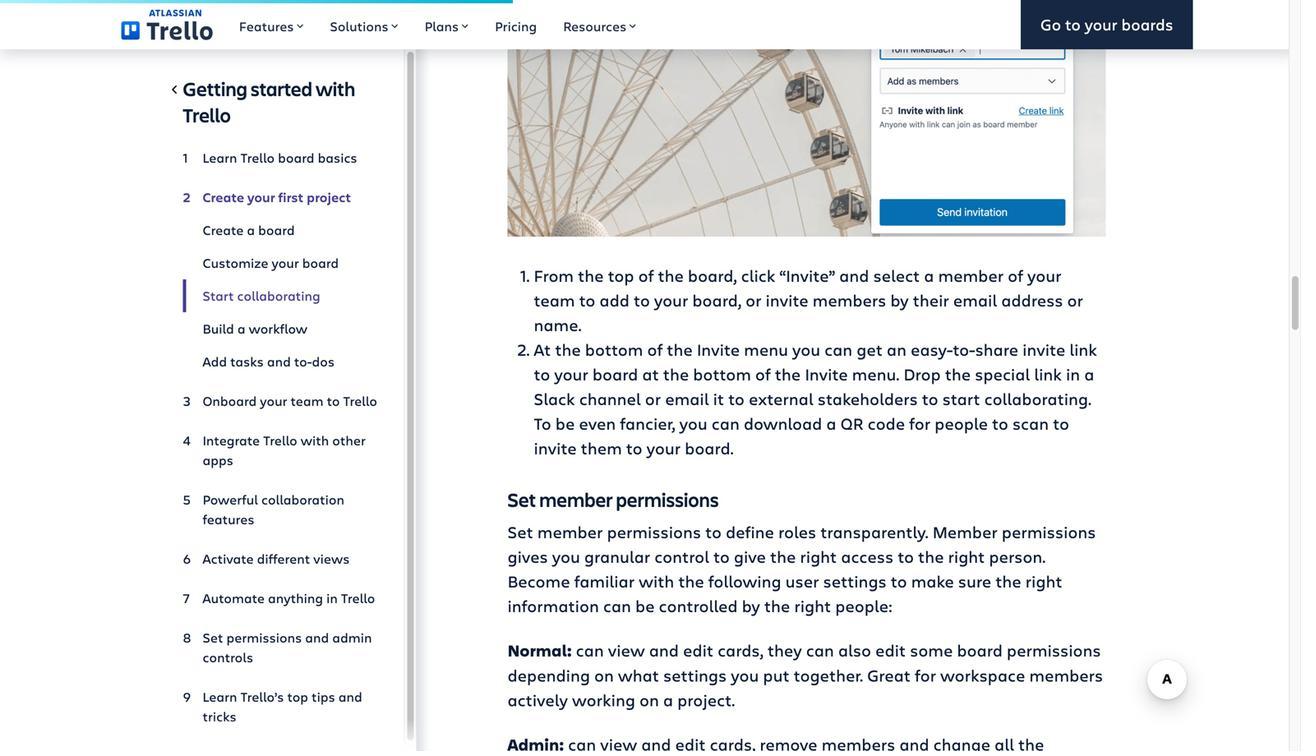 Task type: describe. For each thing, give the bounding box(es) containing it.
code
[[868, 412, 905, 434]]

to left give
[[713, 545, 730, 568]]

create a board link
[[183, 214, 378, 247]]

also
[[838, 639, 871, 661]]

stakeholders
[[818, 388, 918, 410]]

1 vertical spatial member
[[539, 487, 613, 512]]

board.
[[685, 437, 734, 459]]

control
[[654, 545, 709, 568]]

1 vertical spatial board,
[[692, 289, 741, 311]]

0 horizontal spatial bottom
[[585, 338, 643, 360]]

controls
[[203, 648, 253, 666]]

activate
[[203, 550, 254, 568]]

project
[[307, 188, 351, 206]]

integrate
[[203, 431, 260, 449]]

features
[[203, 510, 254, 528]]

customize
[[203, 254, 268, 272]]

right down member
[[948, 545, 985, 568]]

features button
[[226, 0, 317, 49]]

to right scan
[[1053, 412, 1069, 434]]

2 edit from the left
[[875, 639, 906, 661]]

from
[[534, 264, 574, 286]]

views
[[313, 550, 350, 568]]

tasks
[[230, 353, 264, 370]]

2 vertical spatial invite
[[534, 437, 577, 459]]

member inside 'from the top of the board, click "invite" and select a member of your team to add to your board, or invite members by their email address or name. at the bottom of the invite menu you can get an easy-to-share invite link to your board at the bottom of the invite menu. drop the special link in a slack channel or email it to external stakeholders to start collaborating. to be even fancier, you can download a qr code for people to scan to invite them to your board.'
[[938, 264, 1004, 286]]

collaboration
[[261, 491, 344, 508]]

1 horizontal spatial on
[[639, 689, 659, 711]]

solutions button
[[317, 0, 411, 49]]

together.
[[794, 664, 863, 686]]

board inside can view and edit cards, they can also edit some board permissions depending on what settings you put together. great for workspace members actively working on a project.
[[957, 639, 1003, 661]]

permissions inside can view and edit cards, they can also edit some board permissions depending on what settings you put together. great for workspace members actively working on a project.
[[1007, 639, 1101, 661]]

following
[[708, 570, 781, 592]]

to down fancier,
[[626, 437, 642, 459]]

your left boards
[[1085, 14, 1117, 35]]

become
[[508, 570, 570, 592]]

with inside set member permissions set member permissions to define roles transparently. member permissions gives you granular control to give the right access to the right person. become familiar with the following user settings to make sure the right information can be controlled by the right people:
[[639, 570, 674, 592]]

from the top of the board, click "invite" and select a member of your team to add to your board, or invite members by their email address or name. at the bottom of the invite menu you can get an easy-to-share invite link to your board at the bottom of the invite menu. drop the special link in a slack channel or email it to external stakeholders to start collaborating. to be even fancier, you can download a qr code for people to scan to invite them to your board.
[[534, 264, 1097, 459]]

be inside 'from the top of the board, click "invite" and select a member of your team to add to your board, or invite members by their email address or name. at the bottom of the invite menu you can get an easy-to-share invite link to your board at the bottom of the invite menu. drop the special link in a slack channel or email it to external stakeholders to start collaborating. to be even fancier, you can download a qr code for people to scan to invite them to your board.'
[[555, 412, 575, 434]]

first
[[278, 188, 303, 206]]

with for started
[[316, 76, 355, 102]]

features
[[239, 17, 294, 35]]

you inside set member permissions set member permissions to define roles transparently. member permissions gives you granular control to give the right access to the right person. become familiar with the following user settings to make sure the right information can be controlled by the right people:
[[552, 545, 580, 568]]

can left "view"
[[576, 639, 604, 661]]

person.
[[989, 545, 1046, 568]]

set permissions and admin controls link
[[183, 621, 378, 674]]

create for create a board
[[203, 221, 244, 239]]

sure
[[958, 570, 991, 592]]

your up address
[[1027, 264, 1061, 286]]

give
[[734, 545, 766, 568]]

team inside 'from the top of the board, click "invite" and select a member of your team to add to your board, or invite members by their email address or name. at the bottom of the invite menu you can get an easy-to-share invite link to your board at the bottom of the invite menu. drop the special link in a slack channel or email it to external stakeholders to start collaborating. to be even fancier, you can download a qr code for people to scan to invite them to your board.'
[[534, 289, 575, 311]]

set for and
[[203, 629, 223, 646]]

to left make
[[891, 570, 907, 592]]

create for create your first project
[[203, 188, 244, 206]]

1 vertical spatial bottom
[[693, 363, 751, 385]]

add tasks and to-dos
[[203, 353, 335, 370]]

pricing link
[[482, 0, 550, 49]]

your down "add tasks and to-dos"
[[260, 392, 287, 410]]

add tasks and to-dos link
[[183, 345, 378, 378]]

2 horizontal spatial or
[[1067, 289, 1083, 311]]

your down the create a board link
[[272, 254, 299, 272]]

a up the collaborating.
[[1084, 363, 1094, 385]]

normal:
[[508, 639, 572, 662]]

great
[[867, 664, 911, 686]]

to
[[534, 412, 551, 434]]

what
[[618, 664, 659, 686]]

integrate trello with other apps link
[[183, 424, 378, 477]]

to left define
[[705, 521, 722, 543]]

trello inside integrate trello with other apps
[[263, 431, 297, 449]]

to down dos
[[327, 392, 340, 410]]

onboard your team to trello
[[203, 392, 377, 410]]

a left qr
[[826, 412, 836, 434]]

start
[[942, 388, 980, 410]]

set for permissions
[[508, 487, 536, 512]]

learn trello's top tips and tricks
[[203, 688, 362, 725]]

to left scan
[[992, 412, 1008, 434]]

powerful collaboration features link
[[183, 483, 378, 536]]

and for set permissions and admin controls
[[305, 629, 329, 646]]

project.
[[677, 689, 735, 711]]

menu.
[[852, 363, 899, 385]]

to right 'go'
[[1065, 14, 1081, 35]]

learn trello board basics
[[203, 149, 357, 166]]

even
[[579, 412, 616, 434]]

members for invite
[[813, 289, 886, 311]]

slack
[[534, 388, 575, 410]]

a up their
[[924, 264, 934, 286]]

an image showing how to invite members to a trello board image
[[508, 0, 1106, 237]]

member
[[932, 521, 998, 543]]

tips
[[312, 688, 335, 706]]

workflow
[[249, 320, 307, 337]]

can down it
[[712, 412, 740, 434]]

select
[[873, 264, 920, 286]]

activate different views link
[[183, 542, 378, 575]]

people
[[935, 412, 988, 434]]

you inside can view and edit cards, they can also edit some board permissions depending on what settings you put together. great for workspace members actively working on a project.
[[731, 664, 759, 686]]

0 vertical spatial invite
[[697, 338, 740, 360]]

click
[[741, 264, 775, 286]]

start collaborating link
[[183, 279, 378, 312]]

basics
[[318, 149, 357, 166]]

external
[[749, 388, 813, 410]]

boards
[[1121, 14, 1173, 35]]

board for trello
[[278, 149, 314, 166]]

build
[[203, 320, 234, 337]]

at
[[642, 363, 659, 385]]

special
[[975, 363, 1030, 385]]

right up "user"
[[800, 545, 837, 568]]

trello up other
[[343, 392, 377, 410]]

by inside 'from the top of the board, click "invite" and select a member of your team to add to your board, or invite members by their email address or name. at the bottom of the invite menu you can get an easy-to-share invite link to your board at the bottom of the invite menu. drop the special link in a slack channel or email it to external stakeholders to start collaborating. to be even fancier, you can download a qr code for people to scan to invite them to your board.'
[[890, 289, 909, 311]]

and for add tasks and to-dos
[[267, 353, 291, 370]]

a inside build a workflow link
[[237, 320, 245, 337]]

their
[[913, 289, 949, 311]]

and inside 'from the top of the board, click "invite" and select a member of your team to add to your board, or invite members by their email address or name. at the bottom of the invite menu you can get an easy-to-share invite link to your board at the bottom of the invite menu. drop the special link in a slack channel or email it to external stakeholders to start collaborating. to be even fancier, you can download a qr code for people to scan to invite them to your board.'
[[839, 264, 869, 286]]

controlled
[[659, 595, 738, 617]]

to up make
[[898, 545, 914, 568]]

an
[[887, 338, 907, 360]]

0 horizontal spatial email
[[665, 388, 709, 410]]

to right add
[[634, 289, 650, 311]]

settings inside set member permissions set member permissions to define roles transparently. member permissions gives you granular control to give the right access to the right person. become familiar with the following user settings to make sure the right information can be controlled by the right people:
[[823, 570, 887, 592]]

build a workflow
[[203, 320, 307, 337]]

permissions inside the "set permissions and admin controls"
[[226, 629, 302, 646]]

view
[[608, 639, 645, 661]]

channel
[[579, 388, 641, 410]]

to- inside "link"
[[294, 353, 312, 370]]

pricing
[[495, 17, 537, 35]]

depending
[[508, 664, 590, 686]]

"invite"
[[780, 264, 835, 286]]

right down "user"
[[794, 595, 831, 617]]

get
[[857, 338, 883, 360]]

1 horizontal spatial or
[[746, 289, 761, 311]]

transparently.
[[820, 521, 928, 543]]

can view and edit cards, they can also edit some board permissions depending on what settings you put together. great for workspace members actively working on a project.
[[508, 639, 1103, 711]]



Task type: vqa. For each thing, say whether or not it's contained in the screenshot.
table
no



Task type: locate. For each thing, give the bounding box(es) containing it.
in up the collaborating.
[[1066, 363, 1080, 385]]

board up workspace
[[957, 639, 1003, 661]]

a inside the create a board link
[[247, 221, 255, 239]]

members inside can view and edit cards, they can also edit some board permissions depending on what settings you put together. great for workspace members actively working on a project.
[[1029, 664, 1103, 686]]

invite
[[766, 289, 808, 311], [1023, 338, 1065, 360], [534, 437, 577, 459]]

of
[[638, 264, 654, 286], [1008, 264, 1023, 286], [647, 338, 663, 360], [755, 363, 771, 385]]

1 horizontal spatial members
[[1029, 664, 1103, 686]]

invite down the "invite"
[[766, 289, 808, 311]]

admin
[[332, 629, 372, 646]]

to left add
[[579, 289, 595, 311]]

automate anything in trello link
[[183, 582, 378, 615]]

0 horizontal spatial link
[[1034, 363, 1062, 385]]

and right tasks
[[267, 353, 291, 370]]

to right it
[[728, 388, 745, 410]]

by inside set member permissions set member permissions to define roles transparently. member permissions gives you granular control to give the right access to the right person. become familiar with the following user settings to make sure the right information can be controlled by the right people:
[[742, 595, 760, 617]]

members for workspace
[[1029, 664, 1103, 686]]

go
[[1040, 14, 1061, 35]]

0 vertical spatial board,
[[688, 264, 737, 286]]

and left admin
[[305, 629, 329, 646]]

board up the channel on the bottom
[[592, 363, 638, 385]]

1 horizontal spatial to-
[[953, 338, 975, 360]]

0 vertical spatial invite
[[766, 289, 808, 311]]

and inside can view and edit cards, they can also edit some board permissions depending on what settings you put together. great for workspace members actively working on a project.
[[649, 639, 679, 661]]

board for a
[[258, 221, 295, 239]]

1 vertical spatial email
[[665, 388, 709, 410]]

top for tips
[[287, 688, 308, 706]]

your up slack
[[554, 363, 588, 385]]

menu
[[744, 338, 788, 360]]

and inside learn trello's top tips and tricks
[[338, 688, 362, 706]]

2 vertical spatial with
[[639, 570, 674, 592]]

0 horizontal spatial on
[[594, 664, 614, 686]]

for right code
[[909, 412, 930, 434]]

0 vertical spatial email
[[953, 289, 997, 311]]

create a board
[[203, 221, 295, 239]]

board for your
[[302, 254, 339, 272]]

them
[[581, 437, 622, 459]]

0 vertical spatial top
[[608, 264, 634, 286]]

0 vertical spatial be
[[555, 412, 575, 434]]

with left other
[[301, 431, 329, 449]]

settings up "project."
[[663, 664, 727, 686]]

email right their
[[953, 289, 997, 311]]

powerful
[[203, 491, 258, 508]]

resources button
[[550, 0, 649, 49]]

a right build
[[237, 320, 245, 337]]

edit up great
[[875, 639, 906, 661]]

learn inside learn trello's top tips and tricks
[[203, 688, 237, 706]]

trello inside the getting started with trello
[[183, 102, 231, 128]]

top inside 'from the top of the board, click "invite" and select a member of your team to add to your board, or invite members by their email address or name. at the bottom of the invite menu you can get an easy-to-share invite link to your board at the bottom of the invite menu. drop the special link in a slack channel or email it to external stakeholders to start collaborating. to be even fancier, you can download a qr code for people to scan to invite them to your board.'
[[608, 264, 634, 286]]

be inside set member permissions set member permissions to define roles transparently. member permissions gives you granular control to give the right access to the right person. become familiar with the following user settings to make sure the right information can be controlled by the right people:
[[635, 595, 655, 617]]

trello down onboard your team to trello link
[[263, 431, 297, 449]]

0 horizontal spatial to-
[[294, 353, 312, 370]]

1 vertical spatial top
[[287, 688, 308, 706]]

bottom up it
[[693, 363, 751, 385]]

1 vertical spatial in
[[326, 589, 338, 607]]

settings
[[823, 570, 887, 592], [663, 664, 727, 686]]

with inside integrate trello with other apps
[[301, 431, 329, 449]]

gives
[[508, 545, 548, 568]]

1 horizontal spatial settings
[[823, 570, 887, 592]]

0 horizontal spatial settings
[[663, 664, 727, 686]]

1 vertical spatial settings
[[663, 664, 727, 686]]

right
[[800, 545, 837, 568], [948, 545, 985, 568], [1025, 570, 1062, 592], [794, 595, 831, 617]]

with right started
[[316, 76, 355, 102]]

apps
[[203, 451, 233, 469]]

you down the cards,
[[731, 664, 759, 686]]

team
[[534, 289, 575, 311], [291, 392, 323, 410]]

onboard your team to trello link
[[183, 385, 378, 418]]

trello up admin
[[341, 589, 375, 607]]

it
[[713, 388, 724, 410]]

with for trello
[[301, 431, 329, 449]]

they
[[768, 639, 802, 661]]

1 horizontal spatial top
[[608, 264, 634, 286]]

can
[[824, 338, 852, 360], [712, 412, 740, 434], [603, 595, 631, 617], [576, 639, 604, 661], [806, 639, 834, 661]]

top for of
[[608, 264, 634, 286]]

trello's
[[240, 688, 284, 706]]

access
[[841, 545, 894, 568]]

2 horizontal spatial invite
[[1023, 338, 1065, 360]]

learn trello board basics link
[[183, 141, 378, 174]]

trello
[[183, 102, 231, 128], [240, 149, 275, 166], [343, 392, 377, 410], [263, 431, 297, 449], [341, 589, 375, 607]]

drop
[[904, 363, 941, 385]]

to- down build a workflow link
[[294, 353, 312, 370]]

actively
[[508, 689, 568, 711]]

1 horizontal spatial be
[[635, 595, 655, 617]]

create up customize at left top
[[203, 221, 244, 239]]

0 horizontal spatial team
[[291, 392, 323, 410]]

edit left the cards,
[[683, 639, 713, 661]]

board, left 'click'
[[688, 264, 737, 286]]

name.
[[534, 314, 582, 336]]

create your first project link
[[183, 181, 378, 214]]

and left the select
[[839, 264, 869, 286]]

0 vertical spatial team
[[534, 289, 575, 311]]

board down the create a board link
[[302, 254, 339, 272]]

tricks
[[203, 708, 236, 725]]

1 horizontal spatial bottom
[[693, 363, 751, 385]]

1 learn from the top
[[203, 149, 237, 166]]

members
[[813, 289, 886, 311], [1029, 664, 1103, 686]]

1 vertical spatial learn
[[203, 688, 237, 706]]

can inside set member permissions set member permissions to define roles transparently. member permissions gives you granular control to give the right access to the right person. become familiar with the following user settings to make sure the right information can be controlled by the right people:
[[603, 595, 631, 617]]

0 horizontal spatial be
[[555, 412, 575, 434]]

1 vertical spatial create
[[203, 221, 244, 239]]

download
[[744, 412, 822, 434]]

learn for learn trello's top tips and tricks
[[203, 688, 237, 706]]

different
[[257, 550, 310, 568]]

a
[[247, 221, 255, 239], [924, 264, 934, 286], [237, 320, 245, 337], [1084, 363, 1094, 385], [826, 412, 836, 434], [663, 689, 673, 711]]

getting started with trello
[[183, 76, 355, 128]]

with inside the getting started with trello
[[316, 76, 355, 102]]

1 vertical spatial invite
[[1023, 338, 1065, 360]]

add
[[203, 353, 227, 370]]

set inside the "set permissions and admin controls"
[[203, 629, 223, 646]]

set permissions and admin controls
[[203, 629, 372, 666]]

and for can view and edit cards, they can also edit some board permissions depending on what settings you put together. great for workspace members actively working on a project.
[[649, 639, 679, 661]]

1 horizontal spatial invite
[[766, 289, 808, 311]]

make
[[911, 570, 954, 592]]

familiar
[[574, 570, 635, 592]]

0 horizontal spatial members
[[813, 289, 886, 311]]

can up together.
[[806, 639, 834, 661]]

board,
[[688, 264, 737, 286], [692, 289, 741, 311]]

2 create from the top
[[203, 221, 244, 239]]

learn for learn trello board basics
[[203, 149, 237, 166]]

1 edit from the left
[[683, 639, 713, 661]]

your left first
[[247, 188, 275, 206]]

can left get
[[824, 338, 852, 360]]

1 horizontal spatial by
[[890, 289, 909, 311]]

2 vertical spatial set
[[203, 629, 223, 646]]

can down familiar
[[603, 595, 631, 617]]

to
[[1065, 14, 1081, 35], [579, 289, 595, 311], [634, 289, 650, 311], [534, 363, 550, 385], [728, 388, 745, 410], [922, 388, 938, 410], [327, 392, 340, 410], [992, 412, 1008, 434], [1053, 412, 1069, 434], [626, 437, 642, 459], [705, 521, 722, 543], [713, 545, 730, 568], [898, 545, 914, 568], [891, 570, 907, 592]]

board, down 'click'
[[692, 289, 741, 311]]

to- up special
[[953, 338, 975, 360]]

1 vertical spatial invite
[[805, 363, 848, 385]]

to- inside 'from the top of the board, click "invite" and select a member of your team to add to your board, or invite members by their email address or name. at the bottom of the invite menu you can get an easy-to-share invite link to your board at the bottom of the invite menu. drop the special link in a slack channel or email it to external stakeholders to start collaborating. to be even fancier, you can download a qr code for people to scan to invite them to your board.'
[[953, 338, 975, 360]]

set member permissions set member permissions to define roles transparently. member permissions gives you granular control to give the right access to the right person. become familiar with the following user settings to make sure the right information can be controlled by the right people:
[[508, 487, 1096, 617]]

top
[[608, 264, 634, 286], [287, 688, 308, 706]]

0 vertical spatial by
[[890, 289, 909, 311]]

or down 'click'
[[746, 289, 761, 311]]

roles
[[778, 521, 816, 543]]

a inside can view and edit cards, they can also edit some board permissions depending on what settings you put together. great for workspace members actively working on a project.
[[663, 689, 673, 711]]

1 vertical spatial link
[[1034, 363, 1062, 385]]

member down them
[[539, 487, 613, 512]]

1 vertical spatial with
[[301, 431, 329, 449]]

resources
[[563, 17, 626, 35]]

cards,
[[718, 639, 763, 661]]

your down fancier,
[[647, 437, 681, 459]]

share
[[975, 338, 1018, 360]]

customize your board link
[[183, 247, 378, 279]]

invite down to
[[534, 437, 577, 459]]

2 vertical spatial member
[[537, 521, 603, 543]]

page progress progress bar
[[0, 0, 520, 3]]

trello up the create your first project
[[240, 149, 275, 166]]

1 horizontal spatial edit
[[875, 639, 906, 661]]

0 horizontal spatial by
[[742, 595, 760, 617]]

1 horizontal spatial invite
[[805, 363, 848, 385]]

team down dos
[[291, 392, 323, 410]]

1 horizontal spatial team
[[534, 289, 575, 311]]

a up customize at left top
[[247, 221, 255, 239]]

put
[[763, 664, 790, 686]]

0 vertical spatial for
[[909, 412, 930, 434]]

0 vertical spatial member
[[938, 264, 1004, 286]]

dos
[[312, 353, 335, 370]]

people:
[[835, 595, 892, 617]]

members inside 'from the top of the board, click "invite" and select a member of your team to add to your board, or invite members by their email address or name. at the bottom of the invite menu you can get an easy-to-share invite link to your board at the bottom of the invite menu. drop the special link in a slack channel or email it to external stakeholders to start collaborating. to be even fancier, you can download a qr code for people to scan to invite them to your board.'
[[813, 289, 886, 311]]

or
[[746, 289, 761, 311], [1067, 289, 1083, 311], [645, 388, 661, 410]]

settings inside can view and edit cards, they can also edit some board permissions depending on what settings you put together. great for workspace members actively working on a project.
[[663, 664, 727, 686]]

for inside 'from the top of the board, click "invite" and select a member of your team to add to your board, or invite members by their email address or name. at the bottom of the invite menu you can get an easy-to-share invite link to your board at the bottom of the invite menu. drop the special link in a slack channel or email it to external stakeholders to start collaborating. to be even fancier, you can download a qr code for people to scan to invite them to your board.'
[[909, 412, 930, 434]]

0 horizontal spatial invite
[[697, 338, 740, 360]]

edit
[[683, 639, 713, 661], [875, 639, 906, 661]]

0 horizontal spatial or
[[645, 388, 661, 410]]

1 horizontal spatial email
[[953, 289, 997, 311]]

with down the control
[[639, 570, 674, 592]]

and inside "link"
[[267, 353, 291, 370]]

1 vertical spatial for
[[915, 664, 936, 686]]

and right tips at the left bottom of the page
[[338, 688, 362, 706]]

1 vertical spatial on
[[639, 689, 659, 711]]

trello down getting
[[183, 102, 231, 128]]

board up first
[[278, 149, 314, 166]]

in inside 'from the top of the board, click "invite" and select a member of your team to add to your board, or invite members by their email address or name. at the bottom of the invite menu you can get an easy-to-share invite link to your board at the bottom of the invite menu. drop the special link in a slack channel or email it to external stakeholders to start collaborating. to be even fancier, you can download a qr code for people to scan to invite them to your board.'
[[1066, 363, 1080, 385]]

right down person.
[[1025, 570, 1062, 592]]

powerful collaboration features
[[203, 491, 344, 528]]

set
[[508, 487, 536, 512], [508, 521, 533, 543], [203, 629, 223, 646]]

0 vertical spatial create
[[203, 188, 244, 206]]

1 vertical spatial members
[[1029, 664, 1103, 686]]

0 vertical spatial members
[[813, 289, 886, 311]]

top up add
[[608, 264, 634, 286]]

to down the at
[[534, 363, 550, 385]]

for down some
[[915, 664, 936, 686]]

on down what
[[639, 689, 659, 711]]

fancier,
[[620, 412, 675, 434]]

user
[[785, 570, 819, 592]]

in right anything
[[326, 589, 338, 607]]

bottom up the at
[[585, 338, 643, 360]]

top inside learn trello's top tips and tricks
[[287, 688, 308, 706]]

settings up people:
[[823, 570, 887, 592]]

1 horizontal spatial link
[[1069, 338, 1097, 360]]

to down "drop"
[[922, 388, 938, 410]]

atlassian trello image
[[121, 9, 213, 40]]

0 horizontal spatial in
[[326, 589, 338, 607]]

2 learn from the top
[[203, 688, 237, 706]]

team down from
[[534, 289, 575, 311]]

you up the 'become'
[[552, 545, 580, 568]]

member up their
[[938, 264, 1004, 286]]

0 vertical spatial bottom
[[585, 338, 643, 360]]

0 vertical spatial set
[[508, 487, 536, 512]]

create your first project
[[203, 188, 351, 206]]

other
[[332, 431, 366, 449]]

0 vertical spatial with
[[316, 76, 355, 102]]

learn trello's top tips and tricks link
[[183, 681, 378, 733]]

be up "view"
[[635, 595, 655, 617]]

learn up "tricks"
[[203, 688, 237, 706]]

invite left menu
[[697, 338, 740, 360]]

onboard
[[203, 392, 257, 410]]

0 vertical spatial in
[[1066, 363, 1080, 385]]

by down the select
[[890, 289, 909, 311]]

information
[[508, 595, 599, 617]]

some
[[910, 639, 953, 661]]

address
[[1001, 289, 1063, 311]]

granular
[[584, 545, 650, 568]]

0 vertical spatial on
[[594, 664, 614, 686]]

you right menu
[[792, 338, 820, 360]]

invite right share
[[1023, 338, 1065, 360]]

learn down getting
[[203, 149, 237, 166]]

or right address
[[1067, 289, 1083, 311]]

board down the create your first project
[[258, 221, 295, 239]]

0 vertical spatial settings
[[823, 570, 887, 592]]

top left tips at the left bottom of the page
[[287, 688, 308, 706]]

1 create from the top
[[203, 188, 244, 206]]

your right add
[[654, 289, 688, 311]]

you up board. at the right of the page
[[679, 412, 707, 434]]

and up what
[[649, 639, 679, 661]]

0 horizontal spatial edit
[[683, 639, 713, 661]]

0 horizontal spatial invite
[[534, 437, 577, 459]]

invite up stakeholders
[[805, 363, 848, 385]]

build a workflow link
[[183, 312, 378, 345]]

at
[[534, 338, 551, 360]]

0 vertical spatial learn
[[203, 149, 237, 166]]

member up gives
[[537, 521, 603, 543]]

1 vertical spatial by
[[742, 595, 760, 617]]

1 horizontal spatial in
[[1066, 363, 1080, 385]]

1 vertical spatial set
[[508, 521, 533, 543]]

or down the at
[[645, 388, 661, 410]]

getting
[[183, 76, 247, 102]]

board inside 'from the top of the board, click "invite" and select a member of your team to add to your board, or invite members by their email address or name. at the bottom of the invite menu you can get an easy-to-share invite link to your board at the bottom of the invite menu. drop the special link in a slack channel or email it to external stakeholders to start collaborating. to be even fancier, you can download a qr code for people to scan to invite them to your board.'
[[592, 363, 638, 385]]

on up working
[[594, 664, 614, 686]]

a left "project."
[[663, 689, 673, 711]]

start collaborating
[[203, 287, 320, 305]]

by down following
[[742, 595, 760, 617]]

automate anything in trello
[[203, 589, 375, 607]]

1 vertical spatial be
[[635, 595, 655, 617]]

be right to
[[555, 412, 575, 434]]

and inside the "set permissions and admin controls"
[[305, 629, 329, 646]]

0 vertical spatial link
[[1069, 338, 1097, 360]]

1 vertical spatial team
[[291, 392, 323, 410]]

integrate trello with other apps
[[203, 431, 366, 469]]

bottom
[[585, 338, 643, 360], [693, 363, 751, 385]]

add
[[599, 289, 630, 311]]

for inside can view and edit cards, they can also edit some board permissions depending on what settings you put together. great for workspace members actively working on a project.
[[915, 664, 936, 686]]

0 horizontal spatial top
[[287, 688, 308, 706]]

email left it
[[665, 388, 709, 410]]

for
[[909, 412, 930, 434], [915, 664, 936, 686]]

create up create a board
[[203, 188, 244, 206]]

board
[[278, 149, 314, 166], [258, 221, 295, 239], [302, 254, 339, 272], [592, 363, 638, 385], [957, 639, 1003, 661]]

be
[[555, 412, 575, 434], [635, 595, 655, 617]]

your
[[1085, 14, 1117, 35], [247, 188, 275, 206], [272, 254, 299, 272], [1027, 264, 1061, 286], [654, 289, 688, 311], [554, 363, 588, 385], [260, 392, 287, 410], [647, 437, 681, 459]]



